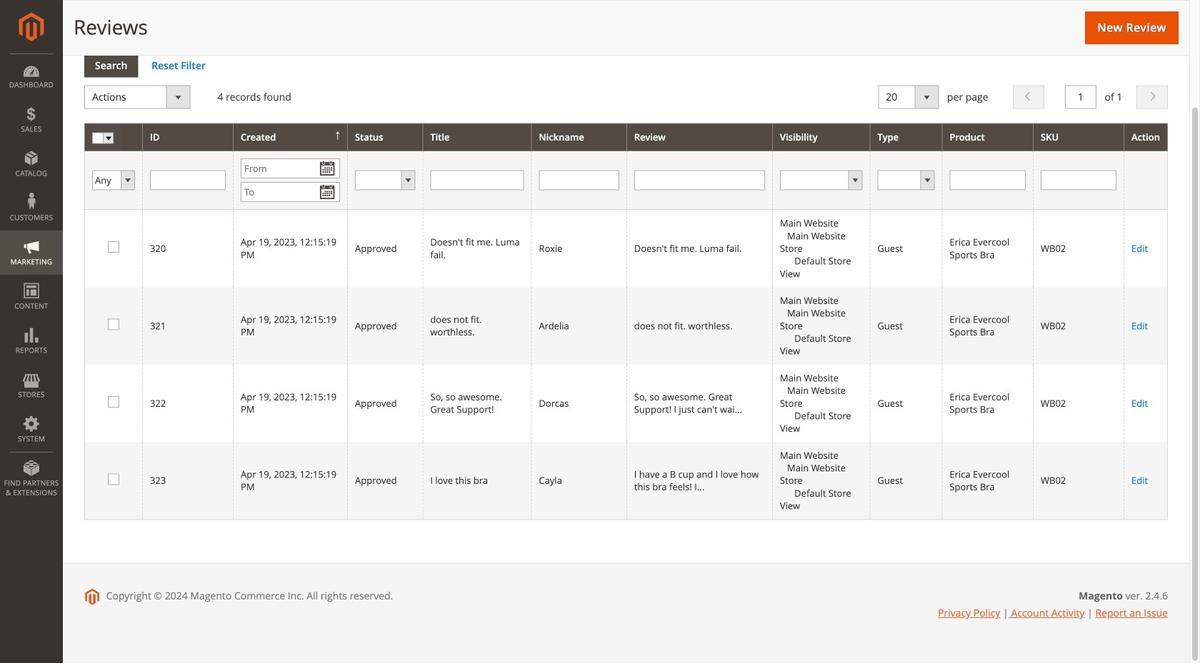 Task type: locate. For each thing, give the bounding box(es) containing it.
menu bar
[[0, 54, 63, 505]]

magento admin panel image
[[19, 12, 44, 41]]

None checkbox
[[108, 242, 117, 251], [108, 474, 117, 483], [108, 242, 117, 251], [108, 474, 117, 483]]

None text field
[[1065, 85, 1096, 109], [634, 170, 765, 190], [1065, 85, 1096, 109], [634, 170, 765, 190]]

None checkbox
[[108, 319, 117, 328], [108, 396, 117, 406], [108, 319, 117, 328], [108, 396, 117, 406]]

From text field
[[241, 159, 340, 179]]

None text field
[[150, 170, 226, 190], [430, 170, 524, 190], [539, 170, 619, 190], [950, 170, 1026, 190], [1041, 170, 1117, 190], [150, 170, 226, 190], [430, 170, 524, 190], [539, 170, 619, 190], [950, 170, 1026, 190], [1041, 170, 1117, 190]]



Task type: describe. For each thing, give the bounding box(es) containing it.
To text field
[[241, 182, 340, 202]]



